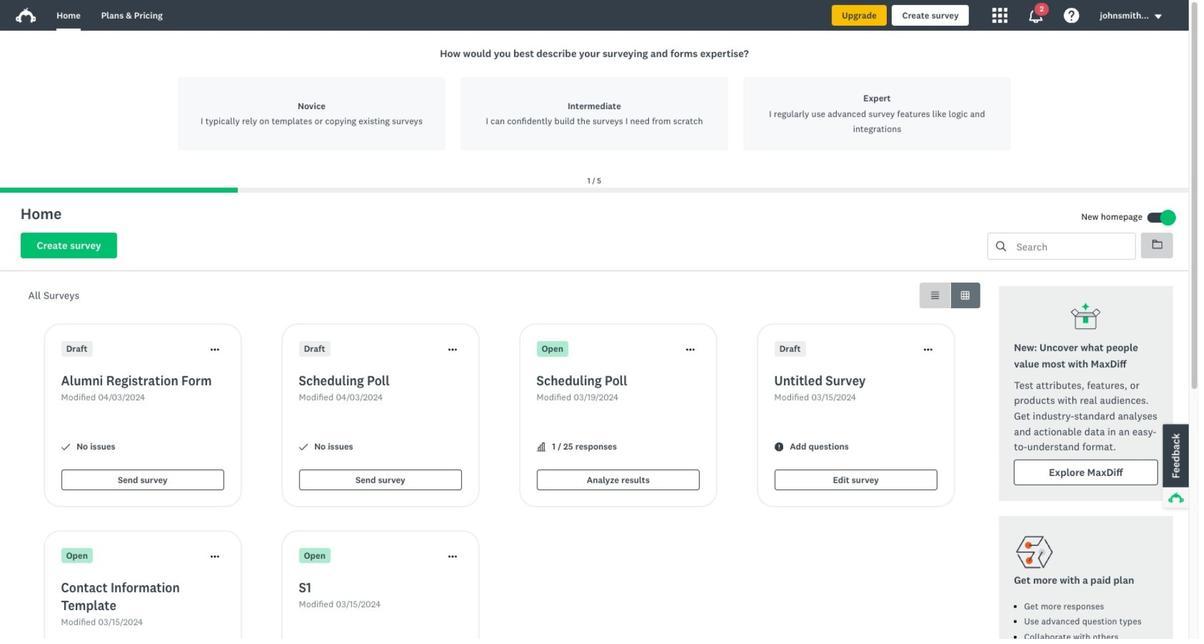Task type: locate. For each thing, give the bounding box(es) containing it.
dropdown arrow icon image
[[1154, 12, 1163, 21], [1155, 14, 1162, 19]]

notification center icon image
[[1028, 8, 1044, 23]]

2 folders image from the top
[[1152, 240, 1162, 249]]

brand logo image
[[15, 5, 36, 26], [15, 8, 36, 23]]

search image
[[996, 242, 1006, 252], [996, 242, 1006, 252]]

folders image
[[1152, 240, 1162, 250], [1152, 240, 1162, 249]]

response count image
[[537, 443, 546, 452], [537, 443, 546, 452]]

group
[[920, 283, 981, 308]]

products icon image
[[992, 8, 1008, 23], [992, 8, 1008, 23]]

help icon image
[[1064, 8, 1080, 23]]

no issues image
[[61, 443, 70, 452]]

1 folders image from the top
[[1152, 240, 1162, 250]]

dialog
[[0, 31, 1189, 193]]



Task type: describe. For each thing, give the bounding box(es) containing it.
Search text field
[[1006, 234, 1135, 260]]

2 brand logo image from the top
[[15, 8, 36, 23]]

warning image
[[774, 443, 783, 452]]

max diff icon image
[[1071, 302, 1101, 333]]

response based pricing icon image
[[1014, 532, 1055, 573]]

1 brand logo image from the top
[[15, 5, 36, 26]]

no issues image
[[299, 443, 308, 452]]



